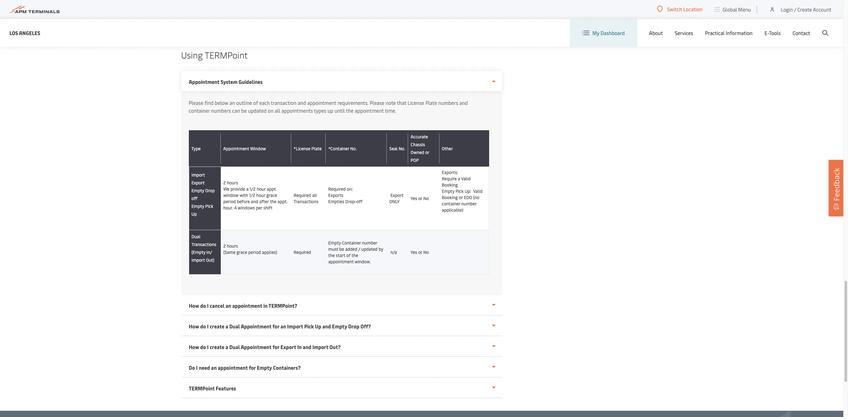 Task type: vqa. For each thing, say whether or not it's contained in the screenshot.
Practical Information
yes



Task type: locate. For each thing, give the bounding box(es) containing it.
import export empty drop off empty pick up
[[192, 172, 215, 217]]

1 horizontal spatial valid
[[473, 188, 483, 194]]

grace inside 2 hours we provide a 1/2 hour appt. window with 1/2 hour grace period before and after the appt. hour. 4 windows per shift
[[267, 192, 277, 198]]

or right owned
[[426, 149, 430, 155]]

no for n/a
[[424, 249, 429, 255]]

appt. up after
[[267, 186, 277, 192]]

no.
[[351, 146, 357, 152], [399, 146, 405, 152]]

import
[[192, 172, 205, 178], [192, 257, 205, 263], [287, 323, 303, 330], [313, 344, 328, 351]]

my dashboard
[[593, 29, 625, 36]]

up
[[192, 211, 197, 217], [315, 323, 321, 330]]

no. right *container
[[351, 146, 357, 152]]

appointment
[[307, 99, 337, 106], [355, 107, 384, 114], [328, 259, 354, 265], [232, 302, 262, 309], [218, 364, 248, 371]]

export
[[192, 180, 205, 186], [391, 192, 404, 198], [281, 344, 296, 351]]

2 booking from the top
[[442, 195, 458, 201]]

appt. right after
[[278, 199, 288, 204]]

appointment left in
[[232, 302, 262, 309]]

2 horizontal spatial export
[[391, 192, 404, 198]]

how for how do i create a dual appointment for export in and import out?
[[189, 344, 199, 351]]

0 vertical spatial /
[[795, 6, 797, 13]]

1 vertical spatial valid
[[473, 188, 483, 194]]

0 horizontal spatial transactions
[[192, 242, 216, 248]]

a for how do i create a dual appointment for export in and import out?
[[226, 344, 228, 351]]

no. right seal
[[399, 146, 405, 152]]

hours up provide
[[227, 180, 238, 186]]

a right require
[[458, 176, 460, 182]]

dual down how do i cancel an appointment in termpoint?
[[229, 323, 240, 330]]

0 vertical spatial no
[[424, 195, 429, 201]]

by
[[379, 246, 383, 252]]

a inside dropdown button
[[226, 323, 228, 330]]

1 horizontal spatial numbers
[[439, 99, 459, 106]]

create
[[210, 323, 224, 330], [210, 344, 224, 351]]

0 horizontal spatial all
[[275, 107, 280, 114]]

cancel
[[210, 302, 224, 309]]

a inside dropdown button
[[226, 344, 228, 351]]

0 horizontal spatial grace
[[237, 249, 247, 255]]

no. for seal no.
[[399, 146, 405, 152]]

or inside exports: require a valid booking empty pick up:  valid booking or edo (no container number applicable)
[[459, 195, 463, 201]]

1 vertical spatial termpoint
[[189, 385, 215, 392]]

time.
[[385, 107, 396, 114]]

hours inside 2 hours we provide a 1/2 hour appt. window with 1/2 hour grace period before and after the appt. hour. 4 windows per shift
[[227, 180, 238, 186]]

0 horizontal spatial please
[[189, 99, 204, 106]]

0 vertical spatial up
[[192, 211, 197, 217]]

and inside 2 hours we provide a 1/2 hour appt. window with 1/2 hour grace period before and after the appt. hour. 4 windows per shift
[[251, 199, 258, 204]]

empty inside "dropdown button"
[[257, 364, 272, 371]]

dual up (empty
[[192, 234, 201, 240]]

be inside the empty container number must be added / updated by the start of the appointment window.
[[340, 246, 344, 252]]

or right n/a on the bottom
[[419, 249, 423, 255]]

pick inside exports: require a valid booking empty pick up:  valid booking or edo (no container number applicable)
[[456, 188, 464, 194]]

0 horizontal spatial be
[[241, 107, 247, 114]]

1 vertical spatial how
[[189, 323, 199, 330]]

0 vertical spatial booking
[[442, 182, 458, 188]]

yes or no for n/a
[[411, 249, 429, 255]]

grace right (same
[[237, 249, 247, 255]]

dual inside dropdown button
[[229, 323, 240, 330]]

0 vertical spatial do
[[200, 302, 206, 309]]

of down added
[[347, 252, 351, 258]]

0 horizontal spatial off
[[192, 196, 198, 202]]

0 horizontal spatial /
[[359, 246, 360, 252]]

yes or no right export only
[[411, 195, 429, 201]]

required inside required on: exports empties drop-off
[[328, 186, 346, 192]]

grace inside 2 hours (same grace period applies)
[[237, 249, 247, 255]]

system
[[221, 78, 237, 85]]

yes or no
[[411, 195, 429, 201], [411, 249, 429, 255]]

1 vertical spatial plate
[[312, 146, 322, 152]]

1 horizontal spatial up
[[315, 323, 321, 330]]

2 vertical spatial export
[[281, 344, 296, 351]]

2 vertical spatial pick
[[304, 323, 314, 330]]

booking up applicable) in the right of the page
[[442, 195, 458, 201]]

or right export only
[[419, 195, 423, 201]]

for for export
[[273, 344, 279, 351]]

yes or no for export only
[[411, 195, 429, 201]]

of
[[253, 99, 258, 106], [347, 252, 351, 258]]

booking down require
[[442, 182, 458, 188]]

a down how do i cancel an appointment in termpoint?
[[226, 323, 228, 330]]

switch location button
[[658, 6, 703, 13]]

1 vertical spatial number
[[362, 240, 377, 246]]

termpoint inside dropdown button
[[189, 385, 215, 392]]

e-tools button
[[765, 19, 781, 47]]

0 horizontal spatial of
[[253, 99, 258, 106]]

2 vertical spatial dual
[[229, 344, 240, 351]]

2 hours from the top
[[227, 243, 238, 249]]

0 vertical spatial container
[[189, 107, 210, 114]]

please find below an outline of each transaction and appointment requirements. please note that license plate numbers and container numbers can be updated on all appointments types up until the appointment time.
[[189, 99, 468, 114]]

2 no from the top
[[424, 249, 429, 255]]

updated inside please find below an outline of each transaction and appointment requirements. please note that license plate numbers and container numbers can be updated on all appointments types up until the appointment time.
[[248, 107, 267, 114]]

do
[[200, 302, 206, 309], [200, 323, 206, 330], [200, 344, 206, 351]]

2 2 from the top
[[223, 243, 226, 249]]

empty inside the empty container number must be added / updated by the start of the appointment window.
[[328, 240, 341, 246]]

transactions inside dual transactions (empty in/ import out)
[[192, 242, 216, 248]]

import inside import export empty drop off empty pick up
[[192, 172, 205, 178]]

appointment inside "dropdown button"
[[218, 364, 248, 371]]

pick inside dropdown button
[[304, 323, 314, 330]]

1 vertical spatial 2
[[223, 243, 226, 249]]

windows
[[238, 205, 255, 211]]

my dashboard button
[[583, 19, 625, 47]]

transactions up (empty
[[192, 242, 216, 248]]

*license
[[294, 146, 311, 152]]

do inside dropdown button
[[200, 344, 206, 351]]

1 do from the top
[[200, 302, 206, 309]]

create
[[798, 6, 813, 13]]

1 no. from the left
[[351, 146, 357, 152]]

period down window
[[223, 199, 236, 204]]

0 vertical spatial transactions
[[294, 199, 319, 204]]

1 horizontal spatial transactions
[[294, 199, 319, 204]]

accurate chassis owned or pop
[[411, 134, 430, 163]]

los angeles
[[9, 29, 40, 36]]

1 vertical spatial grace
[[237, 249, 247, 255]]

empties
[[328, 199, 344, 204]]

0 vertical spatial drop
[[205, 188, 215, 194]]

termpoint down "need"
[[189, 385, 215, 392]]

for inside dropdown button
[[273, 344, 279, 351]]

container inside please find below an outline of each transaction and appointment requirements. please note that license plate numbers and container numbers can be updated on all appointments types up until the appointment time.
[[189, 107, 210, 114]]

only
[[390, 199, 400, 204]]

drop left we
[[205, 188, 215, 194]]

0 vertical spatial appt.
[[267, 186, 277, 192]]

0 vertical spatial hours
[[227, 180, 238, 186]]

plate right the 'license'
[[426, 99, 437, 106]]

0 horizontal spatial valid
[[461, 176, 471, 182]]

for inside dropdown button
[[273, 323, 279, 330]]

1 horizontal spatial appt.
[[278, 199, 288, 204]]

import down type in the top of the page
[[192, 172, 205, 178]]

1 2 from the top
[[223, 180, 226, 186]]

appointment down start
[[328, 259, 354, 265]]

1 vertical spatial create
[[210, 344, 224, 351]]

appointment inside dropdown button
[[241, 323, 271, 330]]

2 vertical spatial for
[[249, 364, 256, 371]]

/ right login
[[795, 6, 797, 13]]

hours up (same
[[227, 243, 238, 249]]

appointments
[[282, 107, 313, 114]]

1 horizontal spatial grace
[[267, 192, 277, 198]]

drop left off?
[[348, 323, 360, 330]]

appointment left window
[[223, 146, 249, 152]]

2 up we
[[223, 180, 226, 186]]

2 hours (same grace period applies)
[[223, 243, 277, 255]]

0 horizontal spatial export
[[192, 180, 205, 186]]

import left out?
[[313, 344, 328, 351]]

seal
[[390, 146, 398, 152]]

0 horizontal spatial no.
[[351, 146, 357, 152]]

1 vertical spatial up
[[315, 323, 321, 330]]

dual
[[192, 234, 201, 240], [229, 323, 240, 330], [229, 344, 240, 351]]

dual for how do i create a dual appointment for export in and import out?
[[229, 344, 240, 351]]

dual inside dropdown button
[[229, 344, 240, 351]]

all left exports
[[312, 192, 317, 198]]

yes
[[411, 195, 418, 201], [411, 249, 418, 255]]

be down 'outline'
[[241, 107, 247, 114]]

2 how from the top
[[189, 323, 199, 330]]

a up do i need an appointment for empty containers?
[[226, 344, 228, 351]]

an up the can
[[230, 99, 235, 106]]

we
[[223, 186, 230, 192]]

0 vertical spatial plate
[[426, 99, 437, 106]]

an inside please find below an outline of each transaction and appointment requirements. please note that license plate numbers and container numbers can be updated on all appointments types up until the appointment time.
[[230, 99, 235, 106]]

window
[[223, 192, 239, 198]]

0 horizontal spatial up
[[192, 211, 197, 217]]

do
[[189, 364, 195, 371]]

0 vertical spatial be
[[241, 107, 247, 114]]

1 vertical spatial of
[[347, 252, 351, 258]]

1 vertical spatial all
[[312, 192, 317, 198]]

yes or no right n/a on the bottom
[[411, 249, 429, 255]]

booking
[[442, 182, 458, 188], [442, 195, 458, 201]]

2 vertical spatial how
[[189, 344, 199, 351]]

e-
[[765, 29, 770, 36]]

yes right export only
[[411, 195, 418, 201]]

an inside "dropdown button"
[[211, 364, 217, 371]]

dual for how do i create a dual appointment for an import pick up and empty drop off?
[[229, 323, 240, 330]]

termpoint up 'appointment system guidelines'
[[205, 49, 248, 61]]

appointment system guidelines
[[189, 78, 263, 85]]

i
[[207, 302, 209, 309], [207, 323, 209, 330], [207, 344, 209, 351], [196, 364, 198, 371]]

2 yes or no from the top
[[411, 249, 429, 255]]

hours for we
[[227, 180, 238, 186]]

pick for off
[[205, 203, 213, 209]]

transactions
[[294, 199, 319, 204], [192, 242, 216, 248]]

pick for booking
[[456, 188, 464, 194]]

0 horizontal spatial appt.
[[267, 186, 277, 192]]

0 vertical spatial for
[[273, 323, 279, 330]]

0 vertical spatial termpoint
[[205, 49, 248, 61]]

a up with
[[246, 186, 249, 192]]

create down cancel
[[210, 323, 224, 330]]

an
[[230, 99, 235, 106], [226, 302, 231, 309], [281, 323, 286, 330], [211, 364, 217, 371]]

2 create from the top
[[210, 344, 224, 351]]

1 vertical spatial drop
[[348, 323, 360, 330]]

updated down each
[[248, 107, 267, 114]]

window.
[[355, 259, 371, 265]]

appointment inside dropdown button
[[232, 302, 262, 309]]

appointment down the requirements.
[[355, 107, 384, 114]]

before
[[237, 199, 250, 204]]

1 vertical spatial yes
[[411, 249, 418, 255]]

a for how do i create a dual appointment for an import pick up and empty drop off?
[[226, 323, 228, 330]]

my
[[593, 29, 600, 36]]

0 vertical spatial valid
[[461, 176, 471, 182]]

0 vertical spatial required
[[328, 186, 346, 192]]

hours inside 2 hours (same grace period applies)
[[227, 243, 238, 249]]

2 horizontal spatial pick
[[456, 188, 464, 194]]

appointment up how do i create a dual appointment for export in and import out?
[[241, 323, 271, 330]]

number
[[462, 201, 477, 207], [362, 240, 377, 246]]

drop
[[205, 188, 215, 194], [348, 323, 360, 330]]

1 horizontal spatial pick
[[304, 323, 314, 330]]

0 vertical spatial grace
[[267, 192, 277, 198]]

an down termpoint?
[[281, 323, 286, 330]]

valid right require
[[461, 176, 471, 182]]

1 please from the left
[[189, 99, 204, 106]]

0 horizontal spatial pick
[[205, 203, 213, 209]]

updated left by
[[361, 246, 378, 252]]

updated inside the empty container number must be added / updated by the start of the appointment window.
[[361, 246, 378, 252]]

hours for (same
[[227, 243, 238, 249]]

hour
[[257, 186, 266, 192], [256, 192, 265, 198]]

2 do from the top
[[200, 323, 206, 330]]

appt.
[[267, 186, 277, 192], [278, 199, 288, 204]]

pick inside import export empty drop off empty pick up
[[205, 203, 213, 209]]

required
[[328, 186, 346, 192], [294, 192, 311, 198], [294, 249, 311, 255]]

container up applicable) in the right of the page
[[442, 201, 461, 207]]

how inside dropdown button
[[189, 344, 199, 351]]

2 yes from the top
[[411, 249, 418, 255]]

import up the in
[[287, 323, 303, 330]]

1 horizontal spatial container
[[442, 201, 461, 207]]

create inside how do i create a dual appointment for export in and import out? dropdown button
[[210, 344, 224, 351]]

for down how do i create a dual appointment for export in and import out?
[[249, 364, 256, 371]]

the down the requirements.
[[346, 107, 354, 114]]

appointment system guidelines element
[[181, 91, 502, 295]]

1 yes or no from the top
[[411, 195, 429, 201]]

create for how do i create a dual appointment for an import pick up and empty drop off?
[[210, 323, 224, 330]]

0 vertical spatial all
[[275, 107, 280, 114]]

*license plate
[[294, 146, 322, 152]]

0 vertical spatial number
[[462, 201, 477, 207]]

i for how do i cancel an appointment in termpoint?
[[207, 302, 209, 309]]

be up start
[[340, 246, 344, 252]]

1 horizontal spatial be
[[340, 246, 344, 252]]

dual up do i need an appointment for empty containers?
[[229, 344, 240, 351]]

1 vertical spatial booking
[[442, 195, 458, 201]]

2 vertical spatial do
[[200, 344, 206, 351]]

2
[[223, 180, 226, 186], [223, 243, 226, 249]]

practical
[[706, 29, 725, 36]]

1 vertical spatial for
[[273, 344, 279, 351]]

0 horizontal spatial container
[[189, 107, 210, 114]]

/ right added
[[359, 246, 360, 252]]

period left applies)
[[248, 249, 261, 255]]

i for how do i create a dual appointment for export in and import out?
[[207, 344, 209, 351]]

1 horizontal spatial of
[[347, 252, 351, 258]]

period inside 2 hours we provide a 1/2 hour appt. window with 1/2 hour grace period before and after the appt. hour. 4 windows per shift
[[223, 199, 236, 204]]

1 vertical spatial hour
[[256, 192, 265, 198]]

1 vertical spatial dual
[[229, 323, 240, 330]]

1 horizontal spatial plate
[[426, 99, 437, 106]]

0 vertical spatial updated
[[248, 107, 267, 114]]

1/2
[[250, 186, 256, 192], [249, 192, 255, 198]]

and inside dropdown button
[[322, 323, 331, 330]]

0 vertical spatial export
[[192, 180, 205, 186]]

or inside accurate chassis owned or pop
[[426, 149, 430, 155]]

valid up (no
[[473, 188, 483, 194]]

1 vertical spatial updated
[[361, 246, 378, 252]]

after
[[259, 199, 269, 204]]

export only
[[390, 192, 404, 204]]

required inside required all transactions
[[294, 192, 311, 198]]

please left note
[[370, 99, 385, 106]]

2 up (same
[[223, 243, 226, 249]]

of left each
[[253, 99, 258, 106]]

0 horizontal spatial drop
[[205, 188, 215, 194]]

grace up after
[[267, 192, 277, 198]]

import down (empty
[[192, 257, 205, 263]]

empty inside exports: require a valid booking empty pick up:  valid booking or edo (no container number applicable)
[[442, 188, 455, 194]]

updated
[[248, 107, 267, 114], [361, 246, 378, 252]]

plate
[[426, 99, 437, 106], [312, 146, 322, 152]]

empty down require
[[442, 188, 455, 194]]

be
[[241, 107, 247, 114], [340, 246, 344, 252]]

up inside import export empty drop off empty pick up
[[192, 211, 197, 217]]

1 vertical spatial /
[[359, 246, 360, 252]]

0 horizontal spatial updated
[[248, 107, 267, 114]]

(empty
[[192, 249, 206, 255]]

no. for *container no.
[[351, 146, 357, 152]]

1 horizontal spatial export
[[281, 344, 296, 351]]

how for how do i cancel an appointment in termpoint?
[[189, 302, 199, 309]]

import inside dual transactions (empty in/ import out)
[[192, 257, 205, 263]]

0 vertical spatial dual
[[192, 234, 201, 240]]

for down the how do i create a dual appointment for an import pick up and empty drop off? in the bottom of the page
[[273, 344, 279, 351]]

create inside the how do i create a dual appointment for an import pick up and empty drop off? dropdown button
[[210, 323, 224, 330]]

please left find
[[189, 99, 204, 106]]

1 vertical spatial no
[[424, 249, 429, 255]]

2 inside 2 hours we provide a 1/2 hour appt. window with 1/2 hour grace period before and after the appt. hour. 4 windows per shift
[[223, 180, 226, 186]]

1 how from the top
[[189, 302, 199, 309]]

1 hours from the top
[[227, 180, 238, 186]]

number right container
[[362, 240, 377, 246]]

1 create from the top
[[210, 323, 224, 330]]

1 vertical spatial hours
[[227, 243, 238, 249]]

1 horizontal spatial period
[[248, 249, 261, 255]]

yes right n/a on the bottom
[[411, 249, 418, 255]]

all right on
[[275, 107, 280, 114]]

the up shift
[[270, 199, 277, 204]]

2 inside 2 hours (same grace period applies)
[[223, 243, 226, 249]]

how do i create a dual appointment for an import pick up and empty drop off? button
[[181, 316, 502, 337]]

do for how do i create a dual appointment for export in and import out?
[[200, 344, 206, 351]]

no
[[424, 195, 429, 201], [424, 249, 429, 255]]

1 yes from the top
[[411, 195, 418, 201]]

container down find
[[189, 107, 210, 114]]

1 vertical spatial transactions
[[192, 242, 216, 248]]

empty up how do i create a dual appointment for export in and import out? dropdown button
[[332, 323, 347, 330]]

for down termpoint?
[[273, 323, 279, 330]]

in/
[[207, 249, 212, 255]]

an right "need"
[[211, 364, 217, 371]]

2 no. from the left
[[399, 146, 405, 152]]

0 horizontal spatial plate
[[312, 146, 322, 152]]

1 horizontal spatial off
[[357, 199, 363, 204]]

pop
[[411, 157, 419, 163]]

how do i cancel an appointment in termpoint? button
[[181, 295, 502, 316]]

plate right *license
[[312, 146, 322, 152]]

or
[[426, 149, 430, 155], [459, 195, 463, 201], [419, 195, 423, 201], [419, 249, 423, 255]]

note
[[386, 99, 396, 106]]

appointment up 'features'
[[218, 364, 248, 371]]

a inside 2 hours we provide a 1/2 hour appt. window with 1/2 hour grace period before and after the appt. hour. 4 windows per shift
[[246, 186, 249, 192]]

1/2 right with
[[249, 192, 255, 198]]

transactions left empties
[[294, 199, 319, 204]]

about button
[[650, 19, 663, 47]]

until
[[335, 107, 345, 114]]

3 how from the top
[[189, 344, 199, 351]]

1 horizontal spatial all
[[312, 192, 317, 198]]

1 vertical spatial container
[[442, 201, 461, 207]]

1/2 right provide
[[250, 186, 256, 192]]

out?
[[330, 344, 341, 351]]

0 horizontal spatial period
[[223, 199, 236, 204]]

i inside dropdown button
[[207, 344, 209, 351]]

0 vertical spatial of
[[253, 99, 258, 106]]

1 vertical spatial pick
[[205, 203, 213, 209]]

1 no from the top
[[424, 195, 429, 201]]

number down edo
[[462, 201, 477, 207]]

the inside 2 hours we provide a 1/2 hour appt. window with 1/2 hour grace period before and after the appt. hour. 4 windows per shift
[[270, 199, 277, 204]]

1 horizontal spatial please
[[370, 99, 385, 106]]

pick
[[456, 188, 464, 194], [205, 203, 213, 209], [304, 323, 314, 330]]

0 vertical spatial how
[[189, 302, 199, 309]]

drop inside import export empty drop off empty pick up
[[205, 188, 215, 194]]

0 vertical spatial yes or no
[[411, 195, 429, 201]]

empty
[[192, 188, 204, 194], [442, 188, 455, 194], [192, 203, 204, 209], [328, 240, 341, 246], [332, 323, 347, 330], [257, 364, 272, 371]]

empty up must
[[328, 240, 341, 246]]

1 horizontal spatial updated
[[361, 246, 378, 252]]

termpoint
[[205, 49, 248, 61], [189, 385, 215, 392]]

transaction
[[271, 99, 297, 106]]

create up "need"
[[210, 344, 224, 351]]

a inside exports: require a valid booking empty pick up:  valid booking or edo (no container number applicable)
[[458, 176, 460, 182]]

on
[[268, 107, 274, 114]]

empty down how do i create a dual appointment for export in and import out?
[[257, 364, 272, 371]]

or left edo
[[459, 195, 463, 201]]

login / create account link
[[770, 0, 832, 18]]

container
[[189, 107, 210, 114], [442, 201, 461, 207]]

3 do from the top
[[200, 344, 206, 351]]

0 vertical spatial yes
[[411, 195, 418, 201]]

1 vertical spatial export
[[391, 192, 404, 198]]



Task type: describe. For each thing, give the bounding box(es) containing it.
drop inside dropdown button
[[348, 323, 360, 330]]

plate inside please find below an outline of each transaction and appointment requirements. please note that license plate numbers and container numbers can be updated on all appointments types up until the appointment time.
[[426, 99, 437, 106]]

appointment inside the empty container number must be added / updated by the start of the appointment window.
[[328, 259, 354, 265]]

accurate
[[411, 134, 428, 140]]

los angeles link
[[9, 29, 40, 37]]

import inside dropdown button
[[313, 344, 328, 351]]

feedback button
[[829, 160, 845, 217]]

license
[[408, 99, 425, 106]]

0 vertical spatial numbers
[[439, 99, 459, 106]]

4
[[234, 205, 237, 211]]

provide
[[231, 186, 245, 192]]

yes for export only
[[411, 195, 418, 201]]

tools
[[769, 29, 781, 36]]

all inside please find below an outline of each transaction and appointment requirements. please note that license plate numbers and container numbers can be updated on all appointments types up until the appointment time.
[[275, 107, 280, 114]]

appointment up find
[[189, 78, 219, 85]]

appointment up types in the top of the page
[[307, 99, 337, 106]]

do for how do i create a dual appointment for an import pick up and empty drop off?
[[200, 323, 206, 330]]

per
[[256, 205, 263, 211]]

types
[[314, 107, 327, 114]]

on:
[[347, 186, 353, 192]]

start
[[336, 252, 346, 258]]

n/a
[[390, 249, 397, 255]]

the down must
[[328, 252, 335, 258]]

export inside export only
[[391, 192, 404, 198]]

that
[[397, 99, 407, 106]]

1 vertical spatial appt.
[[278, 199, 288, 204]]

find
[[205, 99, 214, 106]]

i for how do i create a dual appointment for an import pick up and empty drop off?
[[207, 323, 209, 330]]

hour.
[[223, 205, 233, 211]]

global
[[723, 6, 738, 13]]

and inside dropdown button
[[303, 344, 311, 351]]

appointment system guidelines button
[[181, 71, 502, 91]]

container inside exports: require a valid booking empty pick up:  valid booking or edo (no container number applicable)
[[442, 201, 461, 207]]

1 vertical spatial 1/2
[[249, 192, 255, 198]]

off?
[[361, 323, 371, 330]]

about
[[650, 29, 663, 36]]

2 hours we provide a 1/2 hour appt. window with 1/2 hour grace period before and after the appt. hour. 4 windows per shift
[[223, 180, 288, 211]]

switch
[[668, 6, 682, 13]]

export inside dropdown button
[[281, 344, 296, 351]]

do i need an appointment for empty containers? button
[[181, 357, 502, 378]]

termpoint features
[[189, 385, 236, 392]]

off inside required on: exports empties drop-off
[[357, 199, 363, 204]]

appointment inside 'element'
[[223, 146, 249, 152]]

account
[[814, 6, 832, 13]]

dual transactions (empty in/ import out)
[[192, 234, 217, 263]]

can
[[232, 107, 240, 114]]

number inside exports: require a valid booking empty pick up:  valid booking or edo (no container number applicable)
[[462, 201, 477, 207]]

all inside required all transactions
[[312, 192, 317, 198]]

of inside the empty container number must be added / updated by the start of the appointment window.
[[347, 252, 351, 258]]

2 vertical spatial required
[[294, 249, 311, 255]]

los
[[9, 29, 18, 36]]

other
[[442, 146, 453, 152]]

create for how do i create a dual appointment for export in and import out?
[[210, 344, 224, 351]]

i inside "dropdown button"
[[196, 364, 198, 371]]

must
[[328, 246, 339, 252]]

login / create account
[[781, 6, 832, 13]]

up inside the how do i create a dual appointment for an import pick up and empty drop off? dropdown button
[[315, 323, 321, 330]]

do for how do i cancel an appointment in termpoint?
[[200, 302, 206, 309]]

e-tools
[[765, 29, 781, 36]]

out)
[[206, 257, 215, 263]]

in
[[263, 302, 268, 309]]

required for exports
[[328, 186, 346, 192]]

practical information
[[706, 29, 753, 36]]

added
[[345, 246, 358, 252]]

required for transactions
[[294, 192, 311, 198]]

requirements.
[[338, 99, 369, 106]]

a for 2 hours we provide a 1/2 hour appt. window with 1/2 hour grace period before and after the appt. hour. 4 windows per shift
[[246, 186, 249, 192]]

/ inside the empty container number must be added / updated by the start of the appointment window.
[[359, 246, 360, 252]]

information
[[726, 29, 753, 36]]

the inside please find below an outline of each transaction and appointment requirements. please note that license plate numbers and container numbers can be updated on all appointments types up until the appointment time.
[[346, 107, 354, 114]]

applicable)
[[442, 207, 464, 213]]

(same
[[223, 249, 236, 255]]

0 horizontal spatial numbers
[[211, 107, 231, 114]]

exports
[[328, 192, 344, 198]]

with
[[240, 192, 248, 198]]

for for an
[[273, 323, 279, 330]]

2 for 2 hours we provide a 1/2 hour appt. window with 1/2 hour grace period before and after the appt. hour. 4 windows per shift
[[223, 180, 226, 186]]

how do i create a dual appointment for an import pick up and empty drop off?
[[189, 323, 371, 330]]

how do i create a dual appointment for export in and import out? button
[[181, 337, 502, 357]]

how do i cancel an appointment in termpoint?
[[189, 302, 297, 309]]

angeles
[[19, 29, 40, 36]]

0 vertical spatial 1/2
[[250, 186, 256, 192]]

no for export only
[[424, 195, 429, 201]]

the down added
[[352, 252, 358, 258]]

how for how do i create a dual appointment for an import pick up and empty drop off?
[[189, 323, 199, 330]]

for inside "dropdown button"
[[249, 364, 256, 371]]

up
[[328, 107, 334, 114]]

edo
[[464, 195, 472, 201]]

1 booking from the top
[[442, 182, 458, 188]]

location
[[684, 6, 703, 13]]

an right cancel
[[226, 302, 231, 309]]

import inside dropdown button
[[287, 323, 303, 330]]

in
[[297, 344, 302, 351]]

contact button
[[793, 19, 811, 47]]

empty container number must be added / updated by the start of the appointment window.
[[328, 240, 383, 265]]

drop-
[[346, 199, 357, 204]]

*container
[[328, 146, 349, 152]]

dual inside dual transactions (empty in/ import out)
[[192, 234, 201, 240]]

services button
[[675, 19, 694, 47]]

0 vertical spatial hour
[[257, 186, 266, 192]]

2 for 2 hours (same grace period applies)
[[223, 243, 226, 249]]

required on: exports empties drop-off
[[328, 186, 364, 204]]

2 please from the left
[[370, 99, 385, 106]]

*container no.
[[328, 146, 357, 152]]

termpoint?
[[269, 302, 297, 309]]

login
[[781, 6, 794, 13]]

contact
[[793, 29, 811, 36]]

chassis
[[411, 142, 425, 148]]

export inside import export empty drop off empty pick up
[[192, 180, 205, 186]]

require
[[442, 176, 457, 182]]

number inside the empty container number must be added / updated by the start of the appointment window.
[[362, 240, 377, 246]]

/ inside login / create account "link"
[[795, 6, 797, 13]]

containers?
[[273, 364, 301, 371]]

period inside 2 hours (same grace period applies)
[[248, 249, 261, 255]]

window
[[250, 146, 266, 152]]

each
[[259, 99, 270, 106]]

off inside import export empty drop off empty pick up
[[192, 196, 198, 202]]

empty left 'hour.'
[[192, 203, 204, 209]]

type
[[191, 146, 201, 152]]

do i need an appointment for empty containers?
[[189, 364, 301, 371]]

empty left we
[[192, 188, 204, 194]]

be inside please find below an outline of each transaction and appointment requirements. please note that license plate numbers and container numbers can be updated on all appointments types up until the appointment time.
[[241, 107, 247, 114]]

appointment up do i need an appointment for empty containers?
[[241, 344, 271, 351]]

feedback
[[832, 168, 842, 201]]

using
[[181, 49, 203, 61]]

required all transactions
[[294, 192, 319, 204]]

yes for n/a
[[411, 249, 418, 255]]

of inside please find below an outline of each transaction and appointment requirements. please note that license plate numbers and container numbers can be updated on all appointments types up until the appointment time.
[[253, 99, 258, 106]]

how do i create a dual appointment for export in and import out?
[[189, 344, 341, 351]]

outline
[[236, 99, 252, 106]]

features
[[216, 385, 236, 392]]

container
[[342, 240, 361, 246]]

empty inside dropdown button
[[332, 323, 347, 330]]

below
[[215, 99, 228, 106]]

guidelines
[[239, 78, 263, 85]]

practical information button
[[706, 19, 753, 47]]



